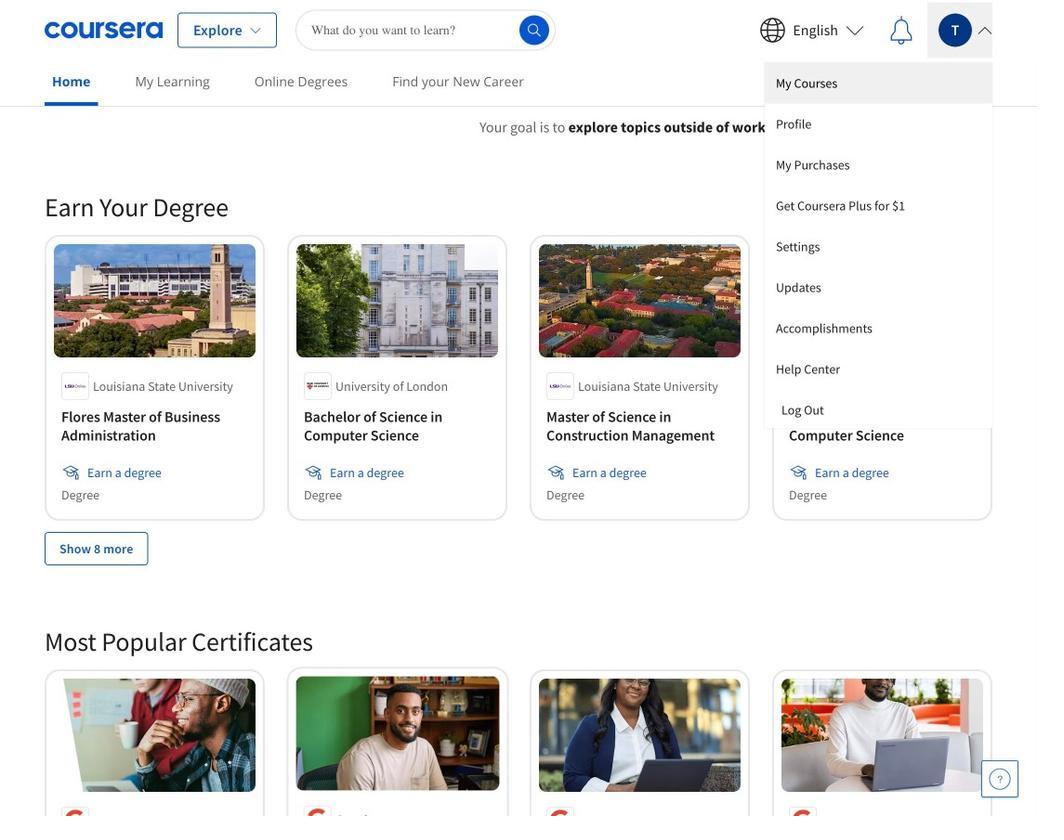 Task type: vqa. For each thing, say whether or not it's contained in the screenshot.
main content
yes



Task type: locate. For each thing, give the bounding box(es) containing it.
help center image
[[989, 769, 1011, 791]]

menu
[[765, 63, 993, 429]]

coursera image
[[45, 15, 163, 45]]

main content
[[0, 94, 1037, 817]]

most popular certificates collection element
[[33, 596, 1004, 817]]

What do you want to learn? text field
[[295, 10, 556, 51]]

None search field
[[295, 10, 556, 51]]



Task type: describe. For each thing, give the bounding box(es) containing it.
earn your degree collection element
[[33, 161, 1004, 596]]



